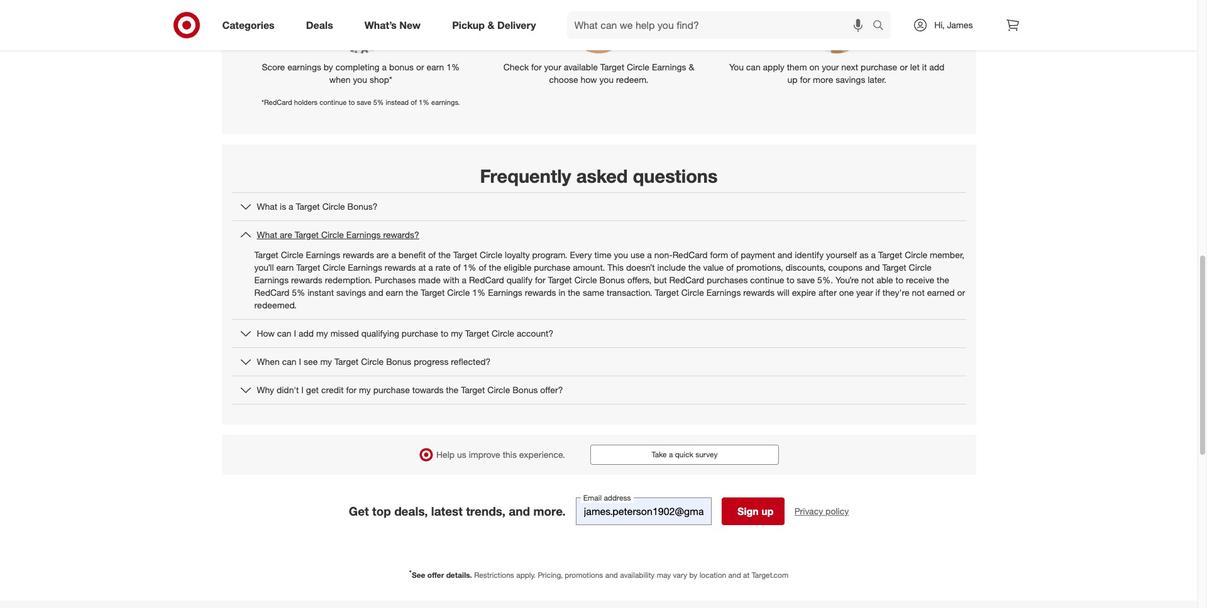 Task type: vqa. For each thing, say whether or not it's contained in the screenshot.
the topmost add
yes



Task type: locate. For each thing, give the bounding box(es) containing it.
of up purchases
[[726, 262, 734, 273]]

by
[[324, 62, 333, 72], [690, 571, 698, 580]]

can right how
[[277, 328, 292, 339]]

availability
[[620, 571, 655, 580]]

0 vertical spatial savings
[[836, 74, 866, 85]]

1 horizontal spatial your
[[822, 62, 839, 72]]

my down 'when can i see my target circle bonus progress reflected?'
[[359, 385, 371, 395]]

earnings
[[287, 62, 321, 72]]

for down them
[[800, 74, 811, 85]]

bonus
[[600, 275, 625, 285], [386, 356, 412, 367], [513, 385, 538, 395]]

non-
[[654, 250, 673, 260]]

2 horizontal spatial earn
[[427, 62, 444, 72]]

redcard down include
[[669, 275, 705, 285]]

survey
[[696, 450, 718, 460]]

receive
[[906, 275, 935, 285]]

1 horizontal spatial continue
[[750, 275, 784, 285]]

2 vertical spatial earn
[[386, 287, 403, 298]]

you down completing
[[353, 74, 367, 85]]

bonus inside when can i see my target circle bonus progress reflected? dropdown button
[[386, 356, 412, 367]]

my inside when can i see my target circle bonus progress reflected? dropdown button
[[320, 356, 332, 367]]

every
[[570, 250, 592, 260]]

a right the "take"
[[669, 450, 673, 460]]

0 horizontal spatial bonus
[[386, 356, 412, 367]]

you for redeem.
[[600, 74, 614, 85]]

the left value
[[688, 262, 701, 273]]

deals
[[306, 19, 333, 31]]

purchase for the
[[373, 385, 410, 395]]

1 vertical spatial bonus
[[386, 356, 412, 367]]

my inside why didn't i get credit for my purchase towards the target circle bonus offer? 'dropdown button'
[[359, 385, 371, 395]]

1 horizontal spatial savings
[[836, 74, 866, 85]]

account?
[[517, 328, 554, 339]]

of up rate
[[428, 250, 436, 260]]

0 vertical spatial &
[[488, 19, 495, 31]]

a left benefit on the left top of the page
[[391, 250, 396, 260]]

you
[[353, 74, 367, 85], [600, 74, 614, 85], [614, 250, 628, 260]]

* see offer details. restrictions apply. pricing, promotions and availability may vary by location and at target.com
[[409, 569, 789, 580]]

purchase inside you can apply them on your next purchase or let it add up for more savings later.
[[861, 62, 898, 72]]

what for what is a target circle bonus?
[[257, 201, 277, 212]]

earn right you'll
[[276, 262, 294, 273]]

the up earned
[[937, 275, 950, 285]]

save inside target circle earnings rewards are a benefit of the target circle loyalty program. every time you use a non-redcard form of payment and identify yourself as a target circle member, you'll earn target circle earnings rewards at a rate of 1% of the eligible purchase amount. this doesn't include the value of promotions, discounts, coupons and target circle earnings rewards redemption. purchases made with a redcard qualify for target circle bonus offers, but redcard purchases continue to save 5%. you're not able to receive the redcard 5% instant savings and earn the target circle 1% earnings rewards in the same transaction. target circle earnings rewards will expire after one year if they're not earned or redeemed.
[[797, 275, 815, 285]]

i for get
[[301, 385, 304, 395]]

circle inside the check for your available target circle earnings & choose how you redeem.
[[627, 62, 650, 72]]

earn right bonus at the left of the page
[[427, 62, 444, 72]]

2 horizontal spatial bonus
[[600, 275, 625, 285]]

what up you'll
[[257, 229, 277, 240]]

purchase up later.
[[861, 62, 898, 72]]

when can i see my target circle bonus progress reflected? button
[[232, 348, 966, 376]]

i left get
[[301, 385, 304, 395]]

0 vertical spatial 5%
[[373, 98, 384, 107]]

purchase inside target circle earnings rewards are a benefit of the target circle loyalty program. every time you use a non-redcard form of payment and identify yourself as a target circle member, you'll earn target circle earnings rewards at a rate of 1% of the eligible purchase amount. this doesn't include the value of promotions, discounts, coupons and target circle earnings rewards redemption. purchases made with a redcard qualify for target circle bonus offers, but redcard purchases continue to save 5%. you're not able to receive the redcard 5% instant savings and earn the target circle 1% earnings rewards in the same transaction. target circle earnings rewards will expire after one year if they're not earned or redeemed.
[[534, 262, 571, 273]]

purchase inside 'dropdown button'
[[373, 385, 410, 395]]

purchase inside dropdown button
[[402, 328, 438, 339]]

1 horizontal spatial 5%
[[373, 98, 384, 107]]

rewards left in
[[525, 287, 556, 298]]

year
[[857, 287, 873, 298]]

privacy policy
[[795, 506, 849, 517]]

for inside you can apply them on your next purchase or let it add up for more savings later.
[[800, 74, 811, 85]]

at up made
[[418, 262, 426, 273]]

the inside 'dropdown button'
[[446, 385, 459, 395]]

not down receive
[[912, 287, 925, 298]]

0 vertical spatial add
[[930, 62, 945, 72]]

0 vertical spatial what
[[257, 201, 277, 212]]

0 horizontal spatial your
[[544, 62, 561, 72]]

can for how
[[277, 328, 292, 339]]

1 horizontal spatial earn
[[386, 287, 403, 298]]

offers,
[[627, 275, 652, 285]]

the up rate
[[438, 250, 451, 260]]

quick
[[675, 450, 694, 460]]

missed
[[331, 328, 359, 339]]

1 vertical spatial what
[[257, 229, 277, 240]]

continue down when
[[320, 98, 347, 107]]

promotions
[[565, 571, 603, 580]]

2 what from the top
[[257, 229, 277, 240]]

and
[[778, 250, 793, 260], [865, 262, 880, 273], [369, 287, 383, 298], [509, 504, 530, 519], [605, 571, 618, 580], [729, 571, 741, 580]]

what inside dropdown button
[[257, 201, 277, 212]]

& left you
[[689, 62, 694, 72]]

i inside dropdown button
[[299, 356, 301, 367]]

identify
[[795, 250, 824, 260]]

for right qualify
[[535, 275, 546, 285]]

how
[[581, 74, 597, 85]]

0 vertical spatial i
[[294, 328, 296, 339]]

check for your available target circle earnings & choose how you redeem.
[[504, 62, 694, 85]]

1 horizontal spatial at
[[743, 571, 750, 580]]

why
[[257, 385, 274, 395]]

are down is
[[280, 229, 292, 240]]

can inside dropdown button
[[277, 328, 292, 339]]

savings down next
[[836, 74, 866, 85]]

for inside the check for your available target circle earnings & choose how you redeem.
[[531, 62, 542, 72]]

1 horizontal spatial are
[[377, 250, 389, 260]]

5%.
[[818, 275, 833, 285]]

*redcard
[[262, 98, 292, 107]]

apply
[[763, 62, 785, 72]]

purchase down program.
[[534, 262, 571, 273]]

for right check
[[531, 62, 542, 72]]

savings inside target circle earnings rewards are a benefit of the target circle loyalty program. every time you use a non-redcard form of payment and identify yourself as a target circle member, you'll earn target circle earnings rewards at a rate of 1% of the eligible purchase amount. this doesn't include the value of promotions, discounts, coupons and target circle earnings rewards redemption. purchases made with a redcard qualify for target circle bonus offers, but redcard purchases continue to save 5%. you're not able to receive the redcard 5% instant savings and earn the target circle 1% earnings rewards in the same transaction. target circle earnings rewards will expire after one year if they're not earned or redeemed.
[[336, 287, 366, 298]]

are down rewards?
[[377, 250, 389, 260]]

take a quick survey
[[652, 450, 718, 460]]

categories link
[[212, 11, 290, 39]]

a right "with"
[[462, 275, 467, 285]]

for right credit
[[346, 385, 357, 395]]

purchase down 'when can i see my target circle bonus progress reflected?'
[[373, 385, 410, 395]]

up down them
[[788, 74, 798, 85]]

this
[[503, 450, 517, 460]]

earnings inside the check for your available target circle earnings & choose how you redeem.
[[652, 62, 686, 72]]

add up 'see'
[[299, 328, 314, 339]]

promotions,
[[737, 262, 783, 273]]

deals link
[[295, 11, 349, 39]]

not
[[862, 275, 874, 285], [912, 287, 925, 298]]

offer
[[428, 571, 444, 580]]

your up the more
[[822, 62, 839, 72]]

save down 'discounts,'
[[797, 275, 815, 285]]

get
[[306, 385, 319, 395]]

0 horizontal spatial earn
[[276, 262, 294, 273]]

time
[[595, 250, 612, 260]]

1 vertical spatial can
[[277, 328, 292, 339]]

1 horizontal spatial by
[[690, 571, 698, 580]]

0 vertical spatial up
[[788, 74, 798, 85]]

1 vertical spatial savings
[[336, 287, 366, 298]]

1 vertical spatial continue
[[750, 275, 784, 285]]

your up choose
[[544, 62, 561, 72]]

rewards up the instant
[[291, 275, 322, 285]]

pickup & delivery link
[[442, 11, 552, 39]]

able
[[877, 275, 893, 285]]

bonus down this
[[600, 275, 625, 285]]

you inside score earnings by completing a bonus or earn 1% when you shop*
[[353, 74, 367, 85]]

by inside "* see offer details. restrictions apply. pricing, promotions and availability may vary by location and at target.com"
[[690, 571, 698, 580]]

1 vertical spatial are
[[377, 250, 389, 260]]

0 horizontal spatial &
[[488, 19, 495, 31]]

of up "with"
[[453, 262, 461, 273]]

2 your from the left
[[822, 62, 839, 72]]

redcard up redeemed.
[[254, 287, 289, 298]]

purchase for let
[[861, 62, 898, 72]]

what's new
[[365, 19, 421, 31]]

bonus down how can i add my missed qualifying purchase to my target circle account?
[[386, 356, 412, 367]]

this
[[608, 262, 624, 273]]

0 horizontal spatial by
[[324, 62, 333, 72]]

policy
[[826, 506, 849, 517]]

2 horizontal spatial or
[[958, 287, 966, 298]]

how can i add my missed qualifying purchase to my target circle account?
[[257, 328, 554, 339]]

0 horizontal spatial are
[[280, 229, 292, 240]]

take
[[652, 450, 667, 460]]

1 horizontal spatial save
[[797, 275, 815, 285]]

1 vertical spatial i
[[299, 356, 301, 367]]

a right as on the right top
[[871, 250, 876, 260]]

1 vertical spatial &
[[689, 62, 694, 72]]

and down as on the right top
[[865, 262, 880, 273]]

savings
[[836, 74, 866, 85], [336, 287, 366, 298]]

1 vertical spatial not
[[912, 287, 925, 298]]

is
[[280, 201, 286, 212]]

savings down "redemption."
[[336, 287, 366, 298]]

1 vertical spatial save
[[797, 275, 815, 285]]

bonus?
[[348, 201, 378, 212]]

to up will
[[787, 275, 795, 285]]

value
[[703, 262, 724, 273]]

2 vertical spatial bonus
[[513, 385, 538, 395]]

can inside you can apply them on your next purchase or let it add up for more savings later.
[[746, 62, 761, 72]]

save
[[357, 98, 371, 107], [797, 275, 815, 285]]

0 vertical spatial earn
[[427, 62, 444, 72]]

can for you
[[746, 62, 761, 72]]

1 what from the top
[[257, 201, 277, 212]]

you
[[729, 62, 744, 72]]

earn down purchases
[[386, 287, 403, 298]]

0 vertical spatial by
[[324, 62, 333, 72]]

redemption.
[[325, 275, 372, 285]]

are inside dropdown button
[[280, 229, 292, 240]]

to up progress
[[441, 328, 449, 339]]

my right 'see'
[[320, 356, 332, 367]]

0 vertical spatial bonus
[[600, 275, 625, 285]]

up inside button
[[762, 506, 774, 518]]

or right bonus at the left of the page
[[416, 62, 424, 72]]

0 horizontal spatial add
[[299, 328, 314, 339]]

1 vertical spatial add
[[299, 328, 314, 339]]

to inside dropdown button
[[441, 328, 449, 339]]

eligible
[[504, 262, 532, 273]]

the right in
[[568, 287, 580, 298]]

sign up button
[[722, 498, 785, 526]]

can
[[746, 62, 761, 72], [277, 328, 292, 339], [282, 356, 297, 367]]

redcard
[[673, 250, 708, 260], [469, 275, 504, 285], [669, 275, 705, 285], [254, 287, 289, 298]]

pickup & delivery
[[452, 19, 536, 31]]

the right towards
[[446, 385, 459, 395]]

or left let on the top right
[[900, 62, 908, 72]]

2 vertical spatial can
[[282, 356, 297, 367]]

up inside you can apply them on your next purchase or let it add up for more savings later.
[[788, 74, 798, 85]]

up right sign
[[762, 506, 774, 518]]

at left target.com
[[743, 571, 750, 580]]

0 horizontal spatial not
[[862, 275, 874, 285]]

0 vertical spatial continue
[[320, 98, 347, 107]]

i
[[294, 328, 296, 339], [299, 356, 301, 367], [301, 385, 304, 395]]

redeem.
[[616, 74, 649, 85]]

i left 'see'
[[299, 356, 301, 367]]

& right pickup
[[488, 19, 495, 31]]

add inside you can apply them on your next purchase or let it add up for more savings later.
[[930, 62, 945, 72]]

0 horizontal spatial up
[[762, 506, 774, 518]]

0 vertical spatial are
[[280, 229, 292, 240]]

purchase up progress
[[402, 328, 438, 339]]

None text field
[[576, 498, 712, 526]]

a right use
[[647, 250, 652, 260]]

1 horizontal spatial add
[[930, 62, 945, 72]]

a up shop*
[[382, 62, 387, 72]]

&
[[488, 19, 495, 31], [689, 62, 694, 72]]

1 horizontal spatial &
[[689, 62, 694, 72]]

latest
[[431, 504, 463, 519]]

to
[[349, 98, 355, 107], [787, 275, 795, 285], [896, 275, 904, 285], [441, 328, 449, 339]]

location
[[700, 571, 726, 580]]

0 horizontal spatial savings
[[336, 287, 366, 298]]

1 vertical spatial 5%
[[292, 287, 305, 298]]

of right form on the top right of page
[[731, 250, 738, 260]]

can inside dropdown button
[[282, 356, 297, 367]]

you up this
[[614, 250, 628, 260]]

save down shop*
[[357, 98, 371, 107]]

my left missed
[[316, 328, 328, 339]]

target.com
[[752, 571, 789, 580]]

i inside dropdown button
[[294, 328, 296, 339]]

can for when
[[282, 356, 297, 367]]

rewards
[[343, 250, 374, 260], [385, 262, 416, 273], [291, 275, 322, 285], [525, 287, 556, 298], [744, 287, 775, 298]]

continue down the promotions,
[[750, 275, 784, 285]]

sign up
[[738, 506, 774, 518]]

by right the "vary"
[[690, 571, 698, 580]]

your inside the check for your available target circle earnings & choose how you redeem.
[[544, 62, 561, 72]]

1 horizontal spatial bonus
[[513, 385, 538, 395]]

add
[[930, 62, 945, 72], [299, 328, 314, 339]]

0 horizontal spatial or
[[416, 62, 424, 72]]

1 vertical spatial up
[[762, 506, 774, 518]]

what for what are target circle earnings rewards?
[[257, 229, 277, 240]]

can right when
[[282, 356, 297, 367]]

& inside the check for your available target circle earnings & choose how you redeem.
[[689, 62, 694, 72]]

target inside the check for your available target circle earnings & choose how you redeem.
[[600, 62, 625, 72]]

1 your from the left
[[544, 62, 561, 72]]

a right is
[[289, 201, 293, 212]]

to down when
[[349, 98, 355, 107]]

2 vertical spatial i
[[301, 385, 304, 395]]

not up year
[[862, 275, 874, 285]]

later.
[[868, 74, 887, 85]]

of right instead
[[411, 98, 417, 107]]

0 horizontal spatial 5%
[[292, 287, 305, 298]]

or right earned
[[958, 287, 966, 298]]

what is a target circle bonus?
[[257, 201, 378, 212]]

0 horizontal spatial continue
[[320, 98, 347, 107]]

by inside score earnings by completing a bonus or earn 1% when you shop*
[[324, 62, 333, 72]]

what left is
[[257, 201, 277, 212]]

earn
[[427, 62, 444, 72], [276, 262, 294, 273], [386, 287, 403, 298]]

use
[[631, 250, 645, 260]]

What can we help you find? suggestions appear below search field
[[567, 11, 876, 39]]

0 vertical spatial can
[[746, 62, 761, 72]]

will
[[777, 287, 790, 298]]

purchase
[[861, 62, 898, 72], [534, 262, 571, 273], [402, 328, 438, 339], [373, 385, 410, 395]]

1 horizontal spatial up
[[788, 74, 798, 85]]

privacy
[[795, 506, 823, 517]]

1 vertical spatial earn
[[276, 262, 294, 273]]

at inside "* see offer details. restrictions apply. pricing, promotions and availability may vary by location and at target.com"
[[743, 571, 750, 580]]

5% left instead
[[373, 98, 384, 107]]

5% left the instant
[[292, 287, 305, 298]]

0 horizontal spatial at
[[418, 262, 426, 273]]

you inside the check for your available target circle earnings & choose how you redeem.
[[600, 74, 614, 85]]

0 horizontal spatial save
[[357, 98, 371, 107]]

what inside dropdown button
[[257, 229, 277, 240]]

i inside 'dropdown button'
[[301, 385, 304, 395]]

by up when
[[324, 62, 333, 72]]

i right how
[[294, 328, 296, 339]]

can right you
[[746, 62, 761, 72]]

5%
[[373, 98, 384, 107], [292, 287, 305, 298]]

for inside 'dropdown button'
[[346, 385, 357, 395]]

bonus left offer?
[[513, 385, 538, 395]]

add right it
[[930, 62, 945, 72]]

1 vertical spatial at
[[743, 571, 750, 580]]

at
[[418, 262, 426, 273], [743, 571, 750, 580]]

0 vertical spatial save
[[357, 98, 371, 107]]

earnings inside dropdown button
[[346, 229, 381, 240]]

or inside score earnings by completing a bonus or earn 1% when you shop*
[[416, 62, 424, 72]]

1 horizontal spatial or
[[900, 62, 908, 72]]

you right how
[[600, 74, 614, 85]]

1 vertical spatial by
[[690, 571, 698, 580]]

0 vertical spatial at
[[418, 262, 426, 273]]



Task type: describe. For each thing, give the bounding box(es) containing it.
they're
[[883, 287, 910, 298]]

a inside dropdown button
[[289, 201, 293, 212]]

5% inside target circle earnings rewards are a benefit of the target circle loyalty program. every time you use a non-redcard form of payment and identify yourself as a target circle member, you'll earn target circle earnings rewards at a rate of 1% of the eligible purchase amount. this doesn't include the value of promotions, discounts, coupons and target circle earnings rewards redemption. purchases made with a redcard qualify for target circle bonus offers, but redcard purchases continue to save 5%. you're not able to receive the redcard 5% instant savings and earn the target circle 1% earnings rewards in the same transaction. target circle earnings rewards will expire after one year if they're not earned or redeemed.
[[292, 287, 305, 298]]

target circle earnings rewards are a benefit of the target circle loyalty program. every time you use a non-redcard form of payment and identify yourself as a target circle member, you'll earn target circle earnings rewards at a rate of 1% of the eligible purchase amount. this doesn't include the value of promotions, discounts, coupons and target circle earnings rewards redemption. purchases made with a redcard qualify for target circle bonus offers, but redcard purchases continue to save 5%. you're not able to receive the redcard 5% instant savings and earn the target circle 1% earnings rewards in the same transaction. target circle earnings rewards will expire after one year if they're not earned or redeemed.
[[254, 250, 966, 311]]

1 horizontal spatial not
[[912, 287, 925, 298]]

purchase for my
[[402, 328, 438, 339]]

circle inside 'dropdown button'
[[488, 385, 510, 395]]

purchases
[[375, 275, 416, 285]]

for inside target circle earnings rewards are a benefit of the target circle loyalty program. every time you use a non-redcard form of payment and identify yourself as a target circle member, you'll earn target circle earnings rewards at a rate of 1% of the eligible purchase amount. this doesn't include the value of promotions, discounts, coupons and target circle earnings rewards redemption. purchases made with a redcard qualify for target circle bonus offers, but redcard purchases continue to save 5%. you're not able to receive the redcard 5% instant savings and earn the target circle 1% earnings rewards in the same transaction. target circle earnings rewards will expire after one year if they're not earned or redeemed.
[[535, 275, 546, 285]]

holders
[[294, 98, 318, 107]]

delivery
[[497, 19, 536, 31]]

rewards?
[[383, 229, 419, 240]]

new
[[400, 19, 421, 31]]

towards
[[412, 385, 444, 395]]

redcard up include
[[673, 250, 708, 260]]

i for add
[[294, 328, 296, 339]]

take a quick survey button
[[591, 445, 779, 465]]

and left availability
[[605, 571, 618, 580]]

redcard left qualify
[[469, 275, 504, 285]]

expire
[[792, 287, 816, 298]]

help
[[436, 450, 455, 460]]

as
[[860, 250, 869, 260]]

instead
[[386, 98, 409, 107]]

when
[[257, 356, 280, 367]]

didn't
[[277, 385, 299, 395]]

include
[[658, 262, 686, 273]]

rate
[[436, 262, 451, 273]]

a inside button
[[669, 450, 673, 460]]

when can i see my target circle bonus progress reflected?
[[257, 356, 491, 367]]

pricing,
[[538, 571, 563, 580]]

categories
[[222, 19, 275, 31]]

amount.
[[573, 262, 605, 273]]

pickup
[[452, 19, 485, 31]]

earn inside score earnings by completing a bonus or earn 1% when you shop*
[[427, 62, 444, 72]]

help us improve this experience.
[[436, 450, 565, 460]]

search
[[867, 20, 898, 32]]

target inside 'dropdown button'
[[461, 385, 485, 395]]

how
[[257, 328, 275, 339]]

experience.
[[519, 450, 565, 460]]

more
[[813, 74, 833, 85]]

on
[[810, 62, 820, 72]]

you can apply them on your next purchase or let it add up for more savings later.
[[729, 62, 945, 85]]

privacy policy link
[[795, 506, 849, 518]]

to up they're
[[896, 275, 904, 285]]

rewards left will
[[744, 287, 775, 298]]

apply.
[[516, 571, 536, 580]]

sign
[[738, 506, 759, 518]]

benefit
[[399, 250, 426, 260]]

asked
[[577, 164, 628, 187]]

of left eligible
[[479, 262, 487, 273]]

bonus
[[389, 62, 414, 72]]

and left more.
[[509, 504, 530, 519]]

and right location
[[729, 571, 741, 580]]

earned
[[927, 287, 955, 298]]

james
[[947, 19, 973, 30]]

form
[[710, 250, 728, 260]]

you're
[[836, 275, 859, 285]]

when
[[329, 74, 351, 85]]

you for shop*
[[353, 74, 367, 85]]

purchases
[[707, 275, 748, 285]]

you inside target circle earnings rewards are a benefit of the target circle loyalty program. every time you use a non-redcard form of payment and identify yourself as a target circle member, you'll earn target circle earnings rewards at a rate of 1% of the eligible purchase amount. this doesn't include the value of promotions, discounts, coupons and target circle earnings rewards redemption. purchases made with a redcard qualify for target circle bonus offers, but redcard purchases continue to save 5%. you're not able to receive the redcard 5% instant savings and earn the target circle 1% earnings rewards in the same transaction. target circle earnings rewards will expire after one year if they're not earned or redeemed.
[[614, 250, 628, 260]]

available
[[564, 62, 598, 72]]

improve
[[469, 450, 500, 460]]

transaction. target
[[607, 287, 679, 298]]

shop*
[[370, 74, 392, 85]]

savings inside you can apply them on your next purchase or let it add up for more savings later.
[[836, 74, 866, 85]]

details.
[[446, 571, 472, 580]]

but
[[654, 275, 667, 285]]

or inside target circle earnings rewards are a benefit of the target circle loyalty program. every time you use a non-redcard form of payment and identify yourself as a target circle member, you'll earn target circle earnings rewards at a rate of 1% of the eligible purchase amount. this doesn't include the value of promotions, discounts, coupons and target circle earnings rewards redemption. purchases made with a redcard qualify for target circle bonus offers, but redcard purchases continue to save 5%. you're not able to receive the redcard 5% instant savings and earn the target circle 1% earnings rewards in the same transaction. target circle earnings rewards will expire after one year if they're not earned or redeemed.
[[958, 287, 966, 298]]

progress
[[414, 356, 449, 367]]

how can i add my missed qualifying purchase to my target circle account? button
[[232, 320, 966, 348]]

0 vertical spatial not
[[862, 275, 874, 285]]

the left eligible
[[489, 262, 501, 273]]

my up the reflected? on the bottom of the page
[[451, 328, 463, 339]]

a inside score earnings by completing a bonus or earn 1% when you shop*
[[382, 62, 387, 72]]

see
[[304, 356, 318, 367]]

i for see
[[299, 356, 301, 367]]

rewards up "redemption."
[[343, 250, 374, 260]]

payment
[[741, 250, 775, 260]]

rewards up purchases
[[385, 262, 416, 273]]

what's
[[365, 19, 397, 31]]

top
[[372, 504, 391, 519]]

at inside target circle earnings rewards are a benefit of the target circle loyalty program. every time you use a non-redcard form of payment and identify yourself as a target circle member, you'll earn target circle earnings rewards at a rate of 1% of the eligible purchase amount. this doesn't include the value of promotions, discounts, coupons and target circle earnings rewards redemption. purchases made with a redcard qualify for target circle bonus offers, but redcard purchases continue to save 5%. you're not able to receive the redcard 5% instant savings and earn the target circle 1% earnings rewards in the same transaction. target circle earnings rewards will expire after one year if they're not earned or redeemed.
[[418, 262, 426, 273]]

what is a target circle bonus? button
[[232, 193, 966, 221]]

continue inside target circle earnings rewards are a benefit of the target circle loyalty program. every time you use a non-redcard form of payment and identify yourself as a target circle member, you'll earn target circle earnings rewards at a rate of 1% of the eligible purchase amount. this doesn't include the value of promotions, discounts, coupons and target circle earnings rewards redemption. purchases made with a redcard qualify for target circle bonus offers, but redcard purchases continue to save 5%. you're not able to receive the redcard 5% instant savings and earn the target circle 1% earnings rewards in the same transaction. target circle earnings rewards will expire after one year if they're not earned or redeemed.
[[750, 275, 784, 285]]

trends,
[[466, 504, 506, 519]]

coupons
[[829, 262, 863, 273]]

credit
[[321, 385, 344, 395]]

deals,
[[394, 504, 428, 519]]

with
[[443, 275, 460, 285]]

check
[[504, 62, 529, 72]]

your inside you can apply them on your next purchase or let it add up for more savings later.
[[822, 62, 839, 72]]

discounts,
[[786, 262, 826, 273]]

or inside you can apply them on your next purchase or let it add up for more savings later.
[[900, 62, 908, 72]]

get top deals, latest trends, and more.
[[349, 504, 566, 519]]

questions
[[633, 164, 718, 187]]

a left rate
[[428, 262, 433, 273]]

search button
[[867, 11, 898, 42]]

offer?
[[540, 385, 563, 395]]

add inside dropdown button
[[299, 328, 314, 339]]

and down purchases
[[369, 287, 383, 298]]

member,
[[930, 250, 965, 260]]

frequently
[[480, 164, 571, 187]]

vary
[[673, 571, 687, 580]]

and up 'discounts,'
[[778, 250, 793, 260]]

bonus inside why didn't i get credit for my purchase towards the target circle bonus offer? 'dropdown button'
[[513, 385, 538, 395]]

why didn't i get credit for my purchase towards the target circle bonus offer? button
[[232, 377, 966, 404]]

made
[[418, 275, 441, 285]]

*
[[409, 569, 412, 577]]

1% inside score earnings by completing a bonus or earn 1% when you shop*
[[447, 62, 460, 72]]

the down purchases
[[406, 287, 418, 298]]

bonus inside target circle earnings rewards are a benefit of the target circle loyalty program. every time you use a non-redcard form of payment and identify yourself as a target circle member, you'll earn target circle earnings rewards at a rate of 1% of the eligible purchase amount. this doesn't include the value of promotions, discounts, coupons and target circle earnings rewards redemption. purchases made with a redcard qualify for target circle bonus offers, but redcard purchases continue to save 5%. you're not able to receive the redcard 5% instant savings and earn the target circle 1% earnings rewards in the same transaction. target circle earnings rewards will expire after one year if they're not earned or redeemed.
[[600, 275, 625, 285]]

us
[[457, 450, 467, 460]]

qualify
[[507, 275, 533, 285]]

doesn't
[[626, 262, 655, 273]]

are inside target circle earnings rewards are a benefit of the target circle loyalty program. every time you use a non-redcard form of payment and identify yourself as a target circle member, you'll earn target circle earnings rewards at a rate of 1% of the eligible purchase amount. this doesn't include the value of promotions, discounts, coupons and target circle earnings rewards redemption. purchases made with a redcard qualify for target circle bonus offers, but redcard purchases continue to save 5%. you're not able to receive the redcard 5% instant savings and earn the target circle 1% earnings rewards in the same transaction. target circle earnings rewards will expire after one year if they're not earned or redeemed.
[[377, 250, 389, 260]]

score
[[262, 62, 285, 72]]

hi, james
[[935, 19, 973, 30]]



